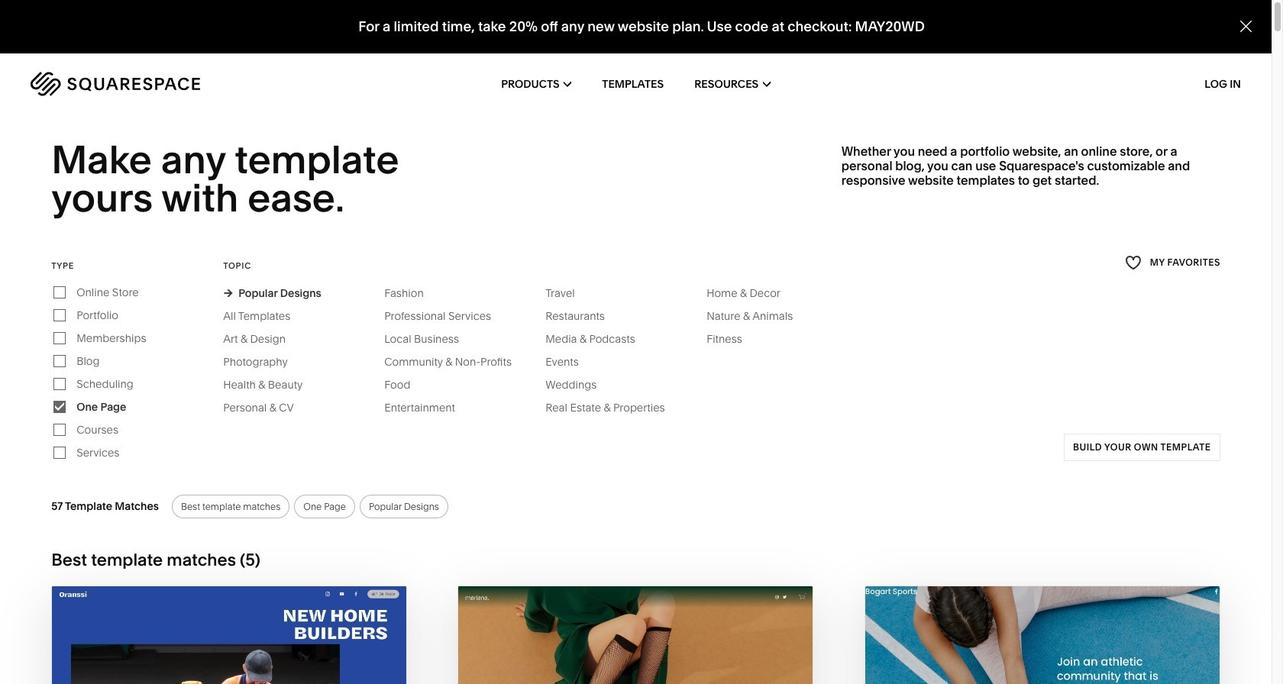 Task type: locate. For each thing, give the bounding box(es) containing it.
oranssi image
[[52, 587, 407, 685]]

main content
[[0, 0, 1284, 685]]



Task type: describe. For each thing, give the bounding box(es) containing it.
mariana image
[[459, 587, 813, 685]]

bogart image
[[865, 587, 1220, 685]]



Task type: vqa. For each thing, say whether or not it's contained in the screenshot.
the top is
no



